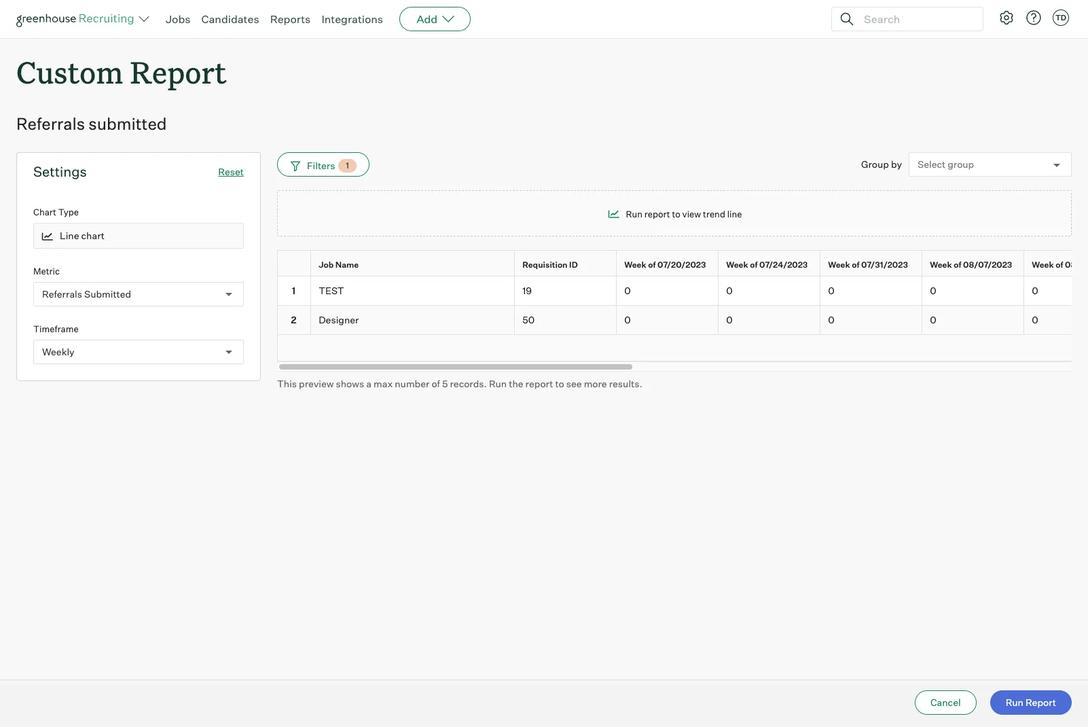 Task type: describe. For each thing, give the bounding box(es) containing it.
by
[[892, 158, 902, 170]]

integrations
[[322, 12, 383, 26]]

select
[[918, 159, 946, 170]]

filter image
[[289, 160, 300, 172]]

add button
[[400, 7, 471, 31]]

group by
[[862, 158, 902, 170]]

1 cell
[[277, 277, 311, 306]]

test
[[319, 285, 344, 296]]

week of 07/31/2023
[[829, 260, 908, 270]]

add
[[417, 12, 438, 26]]

of for 07/31/2023
[[852, 260, 860, 270]]

report for custom report
[[130, 52, 227, 92]]

row containing 2
[[277, 306, 1089, 335]]

of for 07/24/2023
[[750, 260, 758, 270]]

submitted
[[89, 114, 167, 134]]

1 vertical spatial report
[[526, 378, 553, 389]]

custom
[[16, 52, 123, 92]]

referrals submitted
[[42, 288, 131, 300]]

run for run report
[[1006, 697, 1024, 708]]

line chart
[[60, 230, 105, 242]]

run report button
[[991, 690, 1072, 715]]

week of 08/07/2023 column header
[[923, 251, 1028, 279]]

run report to view trend line
[[626, 209, 742, 219]]

job
[[319, 260, 334, 270]]

this preview shows a max number of 5 records. run the report to see more results.
[[277, 378, 643, 389]]

see
[[567, 378, 582, 389]]

week of 07/24/2023
[[727, 260, 808, 270]]

view
[[683, 209, 702, 219]]

td
[[1056, 13, 1067, 22]]

week of 07/31/2023 column header
[[821, 251, 926, 279]]

of for 08/07/2023
[[954, 260, 962, 270]]

Search text field
[[861, 9, 971, 29]]

week of 07/20/2023
[[625, 260, 706, 270]]

requisition
[[523, 260, 568, 270]]

jobs
[[166, 12, 191, 26]]

weekly
[[42, 346, 75, 357]]

07/31/2023
[[862, 260, 908, 270]]

type
[[58, 207, 79, 218]]

referrals for referrals submitted
[[42, 288, 82, 300]]

line
[[728, 209, 742, 219]]

of for 08/14
[[1056, 260, 1064, 270]]

of for 07/20/2023
[[648, 260, 656, 270]]

records.
[[450, 378, 487, 389]]

0 vertical spatial report
[[645, 209, 670, 219]]

referrals submitted
[[16, 114, 167, 134]]

number
[[395, 378, 430, 389]]

filters
[[307, 160, 335, 171]]

trend
[[703, 209, 726, 219]]

week for week of 07/20/2023
[[625, 260, 647, 270]]

reset
[[218, 166, 244, 177]]

reset link
[[218, 166, 244, 177]]

run report
[[1006, 697, 1057, 708]]

row containing 1
[[277, 277, 1089, 306]]

max
[[374, 378, 393, 389]]

1 inside cell
[[292, 285, 296, 296]]

job name column header
[[311, 251, 518, 279]]

50
[[523, 314, 535, 326]]

integrations link
[[322, 12, 383, 26]]

candidates link
[[202, 12, 259, 26]]



Task type: vqa. For each thing, say whether or not it's contained in the screenshot.
*
no



Task type: locate. For each thing, give the bounding box(es) containing it.
referrals up settings
[[16, 114, 85, 134]]

of left 08/14
[[1056, 260, 1064, 270]]

to left see
[[555, 378, 565, 389]]

job name
[[319, 260, 359, 270]]

0 vertical spatial referrals
[[16, 114, 85, 134]]

1 week from the left
[[625, 260, 647, 270]]

configure image
[[999, 10, 1015, 26]]

0 horizontal spatial 1
[[292, 285, 296, 296]]

cancel button
[[915, 690, 977, 715]]

custom report
[[16, 52, 227, 92]]

column header
[[277, 251, 314, 279]]

reports link
[[270, 12, 311, 26]]

week of 07/24/2023 column header
[[719, 251, 824, 279]]

group
[[948, 159, 975, 170]]

referrals
[[16, 114, 85, 134], [42, 288, 82, 300]]

this
[[277, 378, 297, 389]]

1
[[346, 161, 349, 171], [292, 285, 296, 296]]

report for run report
[[1026, 697, 1057, 708]]

1 vertical spatial 1
[[292, 285, 296, 296]]

designer
[[319, 314, 359, 326]]

07/24/2023
[[760, 260, 808, 270]]

0 horizontal spatial run
[[489, 378, 507, 389]]

week left "07/24/2023"
[[727, 260, 749, 270]]

2
[[291, 314, 297, 326]]

0 horizontal spatial report
[[526, 378, 553, 389]]

2 cell
[[277, 306, 311, 335]]

referrals down metric
[[42, 288, 82, 300]]

week left 08/07/2023
[[930, 260, 953, 270]]

of left "07/24/2023"
[[750, 260, 758, 270]]

report
[[645, 209, 670, 219], [526, 378, 553, 389]]

requisition id
[[523, 260, 578, 270]]

jobs link
[[166, 12, 191, 26]]

row containing job name
[[277, 250, 1089, 279]]

cancel
[[931, 697, 961, 708]]

1 horizontal spatial to
[[672, 209, 681, 219]]

1 horizontal spatial run
[[626, 209, 643, 219]]

3 week from the left
[[829, 260, 851, 270]]

row
[[277, 250, 1089, 279], [277, 277, 1089, 306], [277, 306, 1089, 335]]

report inside button
[[1026, 697, 1057, 708]]

chart
[[33, 207, 56, 218]]

line
[[60, 230, 79, 242]]

1 vertical spatial referrals
[[42, 288, 82, 300]]

submitted
[[84, 288, 131, 300]]

of left 5
[[432, 378, 440, 389]]

1 vertical spatial report
[[1026, 697, 1057, 708]]

week left 08/14
[[1032, 260, 1055, 270]]

to left view
[[672, 209, 681, 219]]

0 vertical spatial 1
[[346, 161, 349, 171]]

requisition id column header
[[515, 251, 620, 279]]

week for week of 07/24/2023
[[727, 260, 749, 270]]

1 horizontal spatial report
[[645, 209, 670, 219]]

greenhouse recruiting image
[[16, 11, 139, 27]]

table containing 1
[[277, 250, 1089, 361]]

row group
[[277, 277, 1089, 335]]

0 vertical spatial to
[[672, 209, 681, 219]]

0 vertical spatial report
[[130, 52, 227, 92]]

1 row from the top
[[277, 250, 1089, 279]]

of left 08/07/2023
[[954, 260, 962, 270]]

metric
[[33, 265, 60, 276]]

19
[[523, 285, 532, 296]]

more
[[584, 378, 607, 389]]

4 week from the left
[[930, 260, 953, 270]]

week for week of 08/07/2023
[[930, 260, 953, 270]]

group
[[862, 158, 890, 170]]

2 row from the top
[[277, 277, 1089, 306]]

preview
[[299, 378, 334, 389]]

week for week of 08/14
[[1032, 260, 1055, 270]]

run
[[626, 209, 643, 219], [489, 378, 507, 389], [1006, 697, 1024, 708]]

select group
[[918, 159, 975, 170]]

week for week of 07/31/2023
[[829, 260, 851, 270]]

0 vertical spatial run
[[626, 209, 643, 219]]

of
[[648, 260, 656, 270], [750, 260, 758, 270], [852, 260, 860, 270], [954, 260, 962, 270], [1056, 260, 1064, 270], [432, 378, 440, 389]]

0 horizontal spatial to
[[555, 378, 565, 389]]

2 week from the left
[[727, 260, 749, 270]]

1 up 2
[[292, 285, 296, 296]]

table
[[277, 250, 1089, 361]]

settings
[[33, 163, 87, 180]]

3 row from the top
[[277, 306, 1089, 335]]

td button
[[1053, 10, 1070, 26]]

timeframe
[[33, 323, 79, 334]]

report right the on the left of page
[[526, 378, 553, 389]]

week of 08/14
[[1032, 260, 1089, 270]]

1 vertical spatial run
[[489, 378, 507, 389]]

08/07/2023
[[964, 260, 1013, 270]]

results.
[[609, 378, 643, 389]]

0 horizontal spatial report
[[130, 52, 227, 92]]

1 vertical spatial to
[[555, 378, 565, 389]]

shows
[[336, 378, 364, 389]]

0
[[625, 285, 631, 296], [727, 285, 733, 296], [829, 285, 835, 296], [930, 285, 937, 296], [1032, 285, 1039, 296], [625, 314, 631, 326], [727, 314, 733, 326], [829, 314, 835, 326], [930, 314, 937, 326], [1032, 314, 1039, 326]]

chart
[[81, 230, 105, 242]]

2 horizontal spatial run
[[1006, 697, 1024, 708]]

column header inside row
[[277, 251, 314, 279]]

td button
[[1051, 7, 1072, 29]]

1 right filters
[[346, 161, 349, 171]]

5
[[442, 378, 448, 389]]

candidates
[[202, 12, 259, 26]]

1 horizontal spatial 1
[[346, 161, 349, 171]]

row group containing 1
[[277, 277, 1089, 335]]

week of 07/20/2023 column header
[[617, 251, 722, 279]]

chart type
[[33, 207, 79, 218]]

report
[[130, 52, 227, 92], [1026, 697, 1057, 708]]

a
[[366, 378, 372, 389]]

week left 07/20/2023
[[625, 260, 647, 270]]

08/14
[[1066, 260, 1089, 270]]

referrals for referrals submitted
[[16, 114, 85, 134]]

2 vertical spatial run
[[1006, 697, 1024, 708]]

1 horizontal spatial report
[[1026, 697, 1057, 708]]

report left view
[[645, 209, 670, 219]]

run for run report to view trend line
[[626, 209, 643, 219]]

week
[[625, 260, 647, 270], [727, 260, 749, 270], [829, 260, 851, 270], [930, 260, 953, 270], [1032, 260, 1055, 270]]

week left 07/31/2023
[[829, 260, 851, 270]]

name
[[336, 260, 359, 270]]

reports
[[270, 12, 311, 26]]

to
[[672, 209, 681, 219], [555, 378, 565, 389]]

07/20/2023
[[658, 260, 706, 270]]

of left 07/20/2023
[[648, 260, 656, 270]]

of left 07/31/2023
[[852, 260, 860, 270]]

5 week from the left
[[1032, 260, 1055, 270]]

id
[[570, 260, 578, 270]]

run inside button
[[1006, 697, 1024, 708]]

the
[[509, 378, 524, 389]]

week of 08/07/2023
[[930, 260, 1013, 270]]



